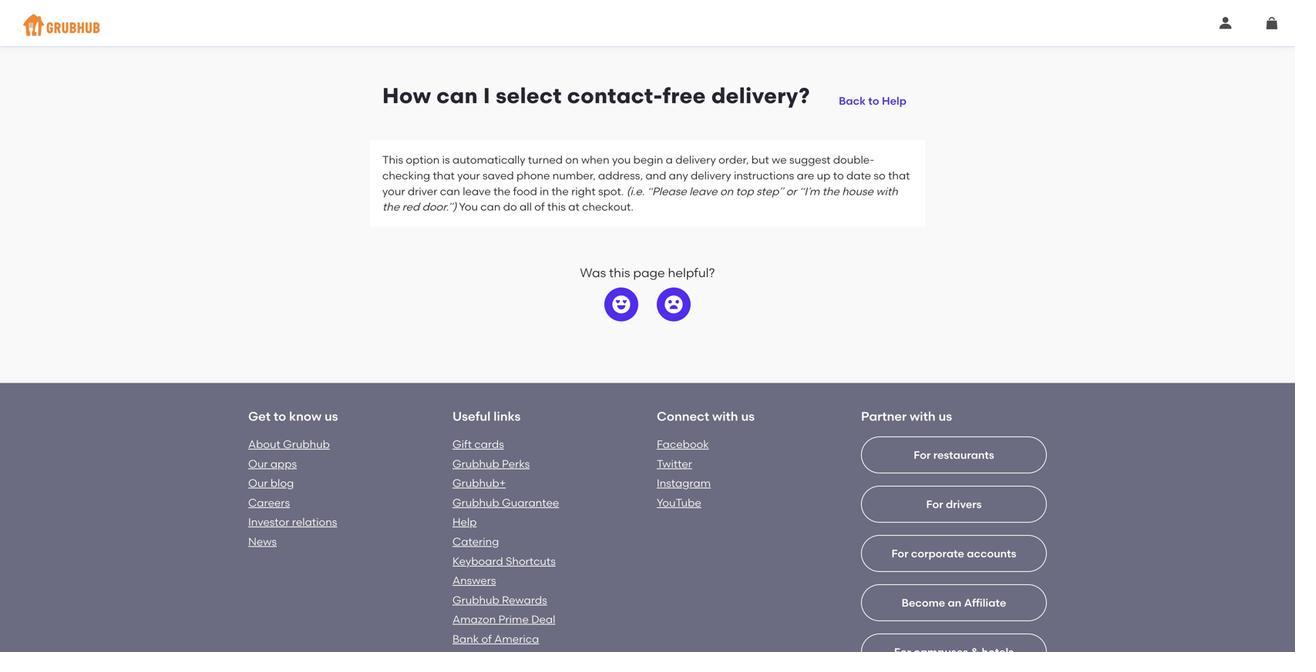 Task type: vqa. For each thing, say whether or not it's contained in the screenshot.
the Breakfast
no



Task type: describe. For each thing, give the bounding box(es) containing it.
grubhub guarantee link
[[453, 497, 559, 510]]

for drivers link
[[861, 486, 1047, 653]]

double-
[[833, 154, 874, 167]]

turned
[[528, 154, 563, 167]]

we
[[772, 154, 787, 167]]

number,
[[553, 169, 596, 182]]

restaurants
[[933, 449, 994, 462]]

date
[[846, 169, 871, 182]]

our                                     blog link
[[248, 477, 294, 490]]

deal
[[531, 614, 555, 627]]

with for connect with us
[[712, 409, 738, 424]]

investor                                     relations link
[[248, 516, 337, 529]]

suggest
[[789, 154, 831, 167]]

up
[[817, 169, 831, 182]]

for corporate accounts link
[[861, 536, 1047, 653]]

phone
[[516, 169, 550, 182]]

affiliate
[[964, 597, 1006, 610]]

grubhub down the gift cards link
[[453, 458, 499, 471]]

rewards
[[502, 594, 547, 607]]

delivery?
[[711, 83, 810, 109]]

perks
[[502, 458, 530, 471]]

select
[[496, 83, 562, 109]]

shortcuts
[[506, 555, 556, 568]]

address,
[[598, 169, 643, 182]]

any
[[669, 169, 688, 182]]

of inside gift cards grubhub perks grubhub+ grubhub guarantee help catering keyboard shortcuts answers grubhub rewards amazon prime deal bank of america
[[481, 633, 492, 646]]

twitter link
[[657, 458, 692, 471]]

back to help link
[[833, 82, 913, 110]]

instructions
[[734, 169, 794, 182]]

do
[[503, 201, 517, 214]]

all
[[520, 201, 532, 214]]

for restaurants
[[914, 449, 994, 462]]

gift
[[453, 438, 472, 451]]

grubhub+ link
[[453, 477, 506, 490]]

the down up on the right of page
[[822, 185, 839, 198]]

for for for drivers
[[926, 498, 943, 511]]

1 vertical spatial your
[[382, 185, 405, 198]]

careers
[[248, 497, 290, 510]]

become an affiliate
[[902, 597, 1006, 610]]

order,
[[719, 154, 749, 167]]

was this page helpful?
[[580, 265, 715, 281]]

for for for corporate accounts
[[892, 548, 909, 561]]

so
[[874, 169, 886, 182]]

door.")
[[422, 201, 457, 214]]

red
[[402, 201, 420, 214]]

bank of america link
[[453, 633, 539, 646]]

at
[[568, 201, 580, 214]]

(i.e.
[[626, 185, 645, 198]]

2 our from the top
[[248, 477, 268, 490]]

or
[[786, 185, 797, 198]]

and
[[645, 169, 666, 182]]

to for back to help
[[868, 94, 879, 107]]

keyboard
[[453, 555, 503, 568]]

america
[[494, 633, 539, 646]]

house
[[842, 185, 873, 198]]

0 vertical spatial your
[[457, 169, 480, 182]]

bank
[[453, 633, 479, 646]]

partner
[[861, 409, 907, 424]]

careers link
[[248, 497, 290, 510]]

instagram link
[[657, 477, 711, 490]]

know
[[289, 409, 322, 424]]

the down saved
[[493, 185, 511, 198]]

about grubhub our apps our                                     blog careers investor                                     relations news
[[248, 438, 337, 549]]

amazon
[[453, 614, 496, 627]]

2 small image from the left
[[1266, 17, 1278, 29]]

about grubhub link
[[248, 438, 330, 451]]

back
[[839, 94, 866, 107]]

corporate
[[911, 548, 964, 561]]

become
[[902, 597, 945, 610]]

to inside this option is automatically turned on when you begin a delivery order, but we suggest double- checking that your saved phone number, address, and any delivery instructions are up to date so that your driver can leave the food in the right spot.
[[833, 169, 844, 182]]

about
[[248, 438, 280, 451]]

food
[[513, 185, 537, 198]]

i
[[483, 83, 490, 109]]

checking
[[382, 169, 430, 182]]

0 vertical spatial this
[[547, 201, 566, 214]]

partner with us
[[861, 409, 952, 424]]

relations
[[292, 516, 337, 529]]

facebook
[[657, 438, 709, 451]]

for corporate accounts
[[892, 548, 1016, 561]]

1 vertical spatial delivery
[[691, 169, 731, 182]]

the left red
[[382, 201, 399, 214]]

you can do all of this at checkout.
[[457, 201, 634, 214]]

for restaurants link
[[861, 437, 1047, 621]]

can for you
[[480, 201, 501, 214]]

leave inside this option is automatically turned on when you begin a delivery order, but we suggest double- checking that your saved phone number, address, and any delivery instructions are up to date so that your driver can leave the food in the right spot.
[[463, 185, 491, 198]]

us for partner with us
[[939, 409, 952, 424]]



Task type: locate. For each thing, give the bounding box(es) containing it.
drivers
[[946, 498, 982, 511]]

2 vertical spatial for
[[892, 548, 909, 561]]

our up careers link
[[248, 477, 268, 490]]

1 horizontal spatial small image
[[1266, 17, 1278, 29]]

an
[[948, 597, 961, 610]]

2 us from the left
[[741, 409, 755, 424]]

0 vertical spatial for
[[914, 449, 931, 462]]

delivery
[[675, 154, 716, 167], [691, 169, 731, 182]]

us up for restaurants
[[939, 409, 952, 424]]

answers link
[[453, 575, 496, 588]]

2 horizontal spatial us
[[939, 409, 952, 424]]

how can i select contact-free delivery?
[[382, 83, 810, 109]]

0 horizontal spatial help
[[453, 516, 477, 529]]

of right all
[[534, 201, 545, 214]]

checkout.
[[582, 201, 634, 214]]

1 horizontal spatial of
[[534, 201, 545, 214]]

our
[[248, 458, 268, 471], [248, 477, 268, 490]]

grubhub rewards link
[[453, 594, 547, 607]]

0 vertical spatial on
[[565, 154, 579, 167]]

to for get to know us
[[274, 409, 286, 424]]

delivery down order,
[[691, 169, 731, 182]]

your
[[457, 169, 480, 182], [382, 185, 405, 198]]

2 that from the left
[[888, 169, 910, 182]]

driver
[[408, 185, 437, 198]]

1 that from the left
[[433, 169, 455, 182]]

for drivers
[[926, 498, 982, 511]]

help up catering link
[[453, 516, 477, 529]]

news
[[248, 536, 277, 549]]

1 horizontal spatial this
[[609, 265, 630, 281]]

this
[[382, 154, 403, 167]]

1 vertical spatial to
[[833, 169, 844, 182]]

leave inside (i.e. "please leave on top step" or "i'm the house with the red door.")
[[689, 185, 717, 198]]

small image
[[1220, 17, 1232, 29], [1266, 17, 1278, 29]]

1 horizontal spatial leave
[[689, 185, 717, 198]]

1 horizontal spatial us
[[741, 409, 755, 424]]

of right bank at the bottom
[[481, 633, 492, 646]]

0 horizontal spatial with
[[712, 409, 738, 424]]

can for how
[[437, 83, 478, 109]]

page
[[633, 265, 665, 281]]

grubhub+
[[453, 477, 506, 490]]

your down automatically
[[457, 169, 480, 182]]

to right get
[[274, 409, 286, 424]]

leave up you
[[463, 185, 491, 198]]

2 vertical spatial to
[[274, 409, 286, 424]]

for left drivers
[[926, 498, 943, 511]]

youtube
[[657, 497, 701, 510]]

our down the 'about'
[[248, 458, 268, 471]]

this
[[547, 201, 566, 214], [609, 265, 630, 281]]

"please
[[647, 185, 687, 198]]

was
[[580, 265, 606, 281]]

1 horizontal spatial on
[[720, 185, 733, 198]]

step"
[[756, 185, 783, 198]]

when
[[581, 154, 609, 167]]

0 horizontal spatial to
[[274, 409, 286, 424]]

delivery up any on the top of page
[[675, 154, 716, 167]]

this left the at
[[547, 201, 566, 214]]

2 horizontal spatial to
[[868, 94, 879, 107]]

for for for restaurants
[[914, 449, 931, 462]]

1 us from the left
[[324, 409, 338, 424]]

1 vertical spatial this
[[609, 265, 630, 281]]

grubhub perks link
[[453, 458, 530, 471]]

1 vertical spatial on
[[720, 185, 733, 198]]

0 horizontal spatial on
[[565, 154, 579, 167]]

1 vertical spatial our
[[248, 477, 268, 490]]

our apps link
[[248, 458, 297, 471]]

0 vertical spatial help
[[882, 94, 907, 107]]

with right partner
[[910, 409, 936, 424]]

1 leave from the left
[[463, 185, 491, 198]]

you
[[612, 154, 631, 167]]

1 horizontal spatial with
[[876, 185, 898, 198]]

facebook twitter instagram youtube
[[657, 438, 711, 510]]

amazon prime deal link
[[453, 614, 555, 627]]

leave right "please
[[689, 185, 717, 198]]

for left corporate
[[892, 548, 909, 561]]

1 vertical spatial help
[[453, 516, 477, 529]]

2 leave from the left
[[689, 185, 717, 198]]

helpful?
[[668, 265, 715, 281]]

back to help
[[839, 94, 907, 107]]

option
[[406, 154, 440, 167]]

1 vertical spatial of
[[481, 633, 492, 646]]

1 small image from the left
[[1220, 17, 1232, 29]]

top
[[736, 185, 754, 198]]

1 vertical spatial can
[[440, 185, 460, 198]]

guarantee
[[502, 497, 559, 510]]

useful links
[[453, 409, 521, 424]]

with
[[876, 185, 898, 198], [712, 409, 738, 424], [910, 409, 936, 424]]

gift cards link
[[453, 438, 504, 451]]

that down is
[[433, 169, 455, 182]]

0 vertical spatial of
[[534, 201, 545, 214]]

0 vertical spatial to
[[868, 94, 879, 107]]

this right was
[[609, 265, 630, 281]]

us
[[324, 409, 338, 424], [741, 409, 755, 424], [939, 409, 952, 424]]

that right the so
[[888, 169, 910, 182]]

saved
[[483, 169, 514, 182]]

0 horizontal spatial that
[[433, 169, 455, 182]]

for inside "link"
[[914, 449, 931, 462]]

(i.e. "please leave on top step" or "i'm the house with the red door.")
[[382, 185, 898, 214]]

accounts
[[967, 548, 1016, 561]]

get to know us
[[248, 409, 338, 424]]

is
[[442, 154, 450, 167]]

0 horizontal spatial us
[[324, 409, 338, 424]]

facebook link
[[657, 438, 709, 451]]

us for connect with us
[[741, 409, 755, 424]]

spot.
[[598, 185, 624, 198]]

useful
[[453, 409, 491, 424]]

links
[[494, 409, 521, 424]]

grubhub down answers
[[453, 594, 499, 607]]

automatically
[[452, 154, 525, 167]]

grubhub
[[283, 438, 330, 451], [453, 458, 499, 471], [453, 497, 499, 510], [453, 594, 499, 607]]

0 horizontal spatial leave
[[463, 185, 491, 198]]

1 horizontal spatial your
[[457, 169, 480, 182]]

on left top
[[720, 185, 733, 198]]

get
[[248, 409, 271, 424]]

with inside (i.e. "please leave on top step" or "i'm the house with the red door.")
[[876, 185, 898, 198]]

free
[[663, 83, 706, 109]]

1 horizontal spatial to
[[833, 169, 844, 182]]

the right in
[[552, 185, 569, 198]]

on inside this option is automatically turned on when you begin a delivery order, but we suggest double- checking that your saved phone number, address, and any delivery instructions are up to date so that your driver can leave the food in the right spot.
[[565, 154, 579, 167]]

2 horizontal spatial with
[[910, 409, 936, 424]]

how
[[382, 83, 431, 109]]

for left "restaurants"
[[914, 449, 931, 462]]

answers
[[453, 575, 496, 588]]

are
[[797, 169, 814, 182]]

keyboard shortcuts link
[[453, 555, 556, 568]]

blog
[[270, 477, 294, 490]]

2 vertical spatial can
[[480, 201, 501, 214]]

can up door.")
[[440, 185, 460, 198]]

can
[[437, 83, 478, 109], [440, 185, 460, 198], [480, 201, 501, 214]]

help right the back
[[882, 94, 907, 107]]

contact-
[[567, 83, 663, 109]]

in
[[540, 185, 549, 198]]

us right 'know'
[[324, 409, 338, 424]]

twitter
[[657, 458, 692, 471]]

gift cards grubhub perks grubhub+ grubhub guarantee help catering keyboard shortcuts answers grubhub rewards amazon prime deal bank of america
[[453, 438, 559, 646]]

connect with us
[[657, 409, 755, 424]]

instagram
[[657, 477, 711, 490]]

catering link
[[453, 536, 499, 549]]

to right the back
[[868, 94, 879, 107]]

help inside gift cards grubhub perks grubhub+ grubhub guarantee help catering keyboard shortcuts answers grubhub rewards amazon prime deal bank of america
[[453, 516, 477, 529]]

can left i
[[437, 83, 478, 109]]

this page was helpful image
[[612, 296, 631, 314]]

with down the so
[[876, 185, 898, 198]]

grubhub inside about grubhub our apps our                                     blog careers investor                                     relations news
[[283, 438, 330, 451]]

to
[[868, 94, 879, 107], [833, 169, 844, 182], [274, 409, 286, 424]]

grubhub down grubhub+
[[453, 497, 499, 510]]

3 us from the left
[[939, 409, 952, 424]]

begin
[[633, 154, 663, 167]]

0 horizontal spatial of
[[481, 633, 492, 646]]

connect
[[657, 409, 709, 424]]

0 horizontal spatial small image
[[1220, 17, 1232, 29]]

0 vertical spatial can
[[437, 83, 478, 109]]

1 horizontal spatial that
[[888, 169, 910, 182]]

catering
[[453, 536, 499, 549]]

this page was not helpful image
[[664, 296, 683, 314]]

can inside this option is automatically turned on when you begin a delivery order, but we suggest double- checking that your saved phone number, address, and any delivery instructions are up to date so that your driver can leave the food in the right spot.
[[440, 185, 460, 198]]

0 vertical spatial our
[[248, 458, 268, 471]]

the
[[493, 185, 511, 198], [552, 185, 569, 198], [822, 185, 839, 198], [382, 201, 399, 214]]

1 vertical spatial for
[[926, 498, 943, 511]]

with for partner with us
[[910, 409, 936, 424]]

on inside (i.e. "please leave on top step" or "i'm the house with the red door.")
[[720, 185, 733, 198]]

for
[[914, 449, 931, 462], [926, 498, 943, 511], [892, 548, 909, 561]]

0 horizontal spatial this
[[547, 201, 566, 214]]

to right up on the right of page
[[833, 169, 844, 182]]

this option is automatically turned on when you begin a delivery order, but we suggest double- checking that your saved phone number, address, and any delivery instructions are up to date so that your driver can leave the food in the right spot.
[[382, 154, 910, 198]]

0 vertical spatial delivery
[[675, 154, 716, 167]]

1 our from the top
[[248, 458, 268, 471]]

grubhub down 'know'
[[283, 438, 330, 451]]

your down checking
[[382, 185, 405, 198]]

us right connect
[[741, 409, 755, 424]]

on up number, at the top of page
[[565, 154, 579, 167]]

0 horizontal spatial your
[[382, 185, 405, 198]]

can left do
[[480, 201, 501, 214]]

on
[[565, 154, 579, 167], [720, 185, 733, 198]]

cards
[[474, 438, 504, 451]]

grubhub logo image
[[23, 10, 100, 40]]

with right connect
[[712, 409, 738, 424]]

1 horizontal spatial help
[[882, 94, 907, 107]]

help link
[[453, 516, 477, 529]]

a
[[666, 154, 673, 167]]

become an affiliate link
[[861, 585, 1047, 653]]

apps
[[270, 458, 297, 471]]

news link
[[248, 536, 277, 549]]



